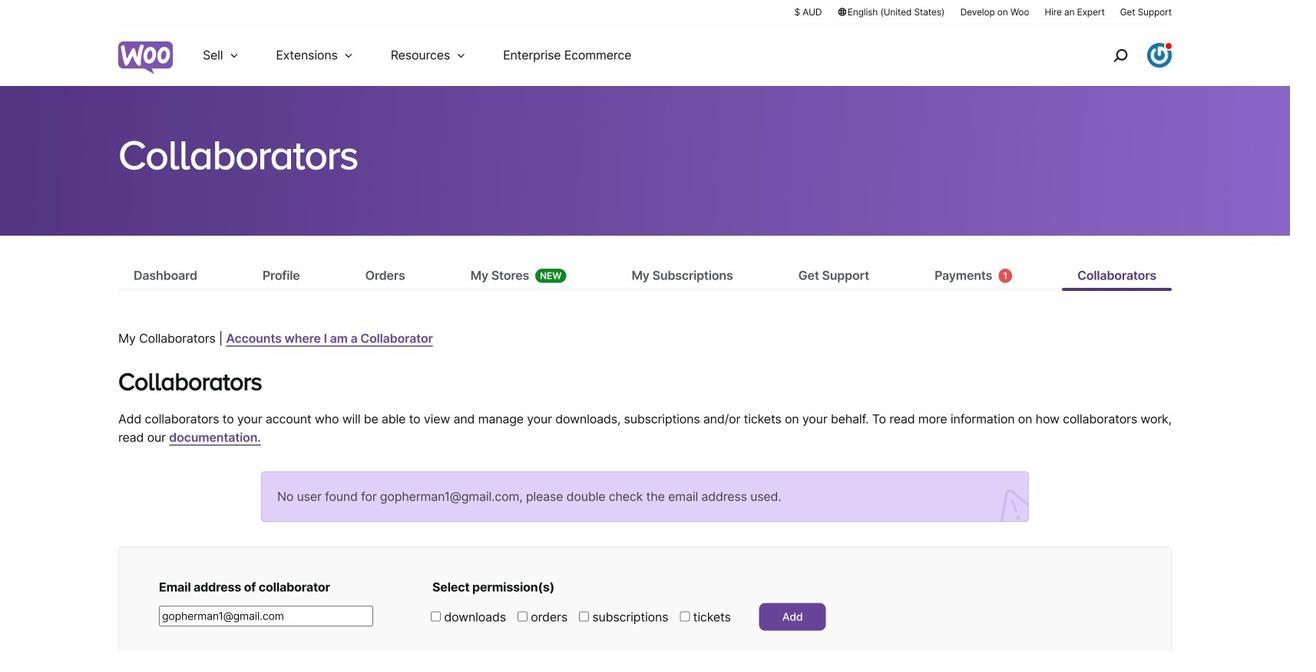 Task type: describe. For each thing, give the bounding box(es) containing it.
service navigation menu element
[[1081, 30, 1173, 80]]



Task type: vqa. For each thing, say whether or not it's contained in the screenshot.
SEARCH Icon
yes



Task type: locate. For each thing, give the bounding box(es) containing it.
None checkbox
[[431, 612, 441, 622], [579, 612, 589, 622], [431, 612, 441, 622], [579, 612, 589, 622]]

open account menu image
[[1148, 43, 1173, 68]]

None checkbox
[[518, 612, 528, 622], [680, 612, 690, 622], [518, 612, 528, 622], [680, 612, 690, 622]]

search image
[[1109, 43, 1133, 68]]



